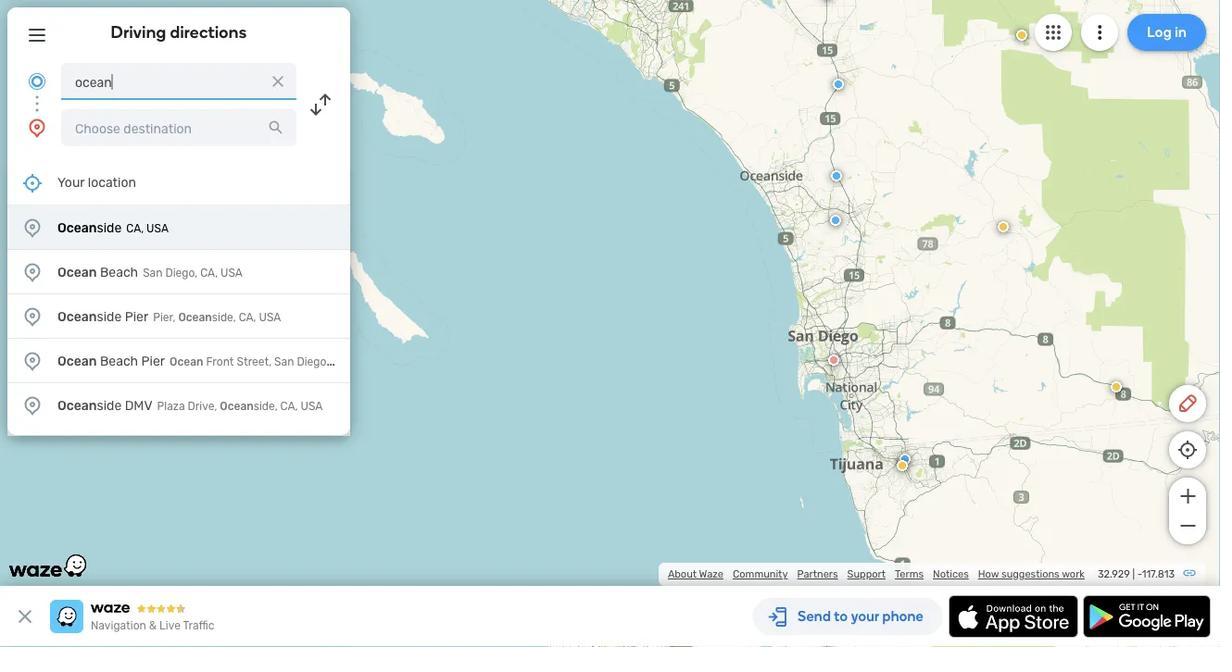 Task type: vqa. For each thing, say whether or not it's contained in the screenshot.
accident icon
no



Task type: describe. For each thing, give the bounding box(es) containing it.
2 location image from the top
[[21, 261, 44, 283]]

driving directions
[[111, 22, 247, 42]]

support link
[[847, 568, 886, 581]]

3 option from the top
[[7, 295, 350, 339]]

32.929
[[1098, 568, 1130, 581]]

terms link
[[895, 568, 924, 581]]

community
[[733, 568, 788, 581]]

community link
[[733, 568, 788, 581]]

|
[[1133, 568, 1135, 581]]

5 option from the top
[[7, 384, 350, 428]]

partners link
[[797, 568, 838, 581]]

terms
[[895, 568, 924, 581]]

Choose starting point text field
[[61, 63, 296, 100]]

2 option from the top
[[7, 250, 350, 295]]

directions
[[170, 22, 247, 42]]

x image
[[14, 606, 36, 628]]

1 location image from the top
[[21, 216, 44, 239]]

traffic
[[183, 620, 214, 633]]

2 vertical spatial police image
[[900, 454, 911, 465]]

zoom in image
[[1176, 485, 1199, 508]]



Task type: locate. For each thing, give the bounding box(es) containing it.
list box
[[7, 161, 350, 435]]

zoom out image
[[1176, 515, 1199, 537]]

4 option from the top
[[7, 339, 350, 384]]

32.929 | -117.813
[[1098, 568, 1175, 581]]

0 vertical spatial police image
[[831, 170, 842, 182]]

how suggestions work link
[[978, 568, 1085, 581]]

-
[[1137, 568, 1142, 581]]

driving
[[111, 22, 166, 42]]

about waze link
[[668, 568, 723, 581]]

notices
[[933, 568, 969, 581]]

about
[[668, 568, 697, 581]]

1 vertical spatial location image
[[21, 261, 44, 283]]

work
[[1062, 568, 1085, 581]]

1 vertical spatial police image
[[830, 215, 841, 226]]

1 option from the top
[[7, 206, 350, 250]]

partners
[[797, 568, 838, 581]]

Choose destination text field
[[61, 109, 296, 146]]

link image
[[1182, 566, 1197, 581]]

support
[[847, 568, 886, 581]]

hazard image
[[1016, 30, 1027, 41], [998, 221, 1009, 233], [1111, 382, 1122, 393], [897, 460, 908, 472]]

police image
[[831, 170, 842, 182], [830, 215, 841, 226], [900, 454, 911, 465]]

location image
[[26, 117, 48, 139], [21, 305, 44, 327], [21, 350, 44, 372], [21, 395, 44, 417]]

&
[[149, 620, 157, 633]]

how
[[978, 568, 999, 581]]

pencil image
[[1177, 393, 1199, 415]]

recenter image
[[21, 172, 44, 194]]

0 vertical spatial location image
[[21, 216, 44, 239]]

notices link
[[933, 568, 969, 581]]

117.813
[[1142, 568, 1175, 581]]

x image
[[269, 72, 287, 91]]

location image
[[21, 216, 44, 239], [21, 261, 44, 283]]

about waze community partners support terms notices how suggestions work
[[668, 568, 1085, 581]]

navigation
[[91, 620, 146, 633]]

navigation & live traffic
[[91, 620, 214, 633]]

live
[[159, 620, 181, 633]]

option
[[7, 206, 350, 250], [7, 250, 350, 295], [7, 295, 350, 339], [7, 339, 350, 384], [7, 384, 350, 428]]

police image
[[833, 79, 844, 90]]

suggestions
[[1001, 568, 1060, 581]]

current location image
[[26, 70, 48, 93]]

waze
[[699, 568, 723, 581]]

road closed image
[[828, 355, 839, 366]]



